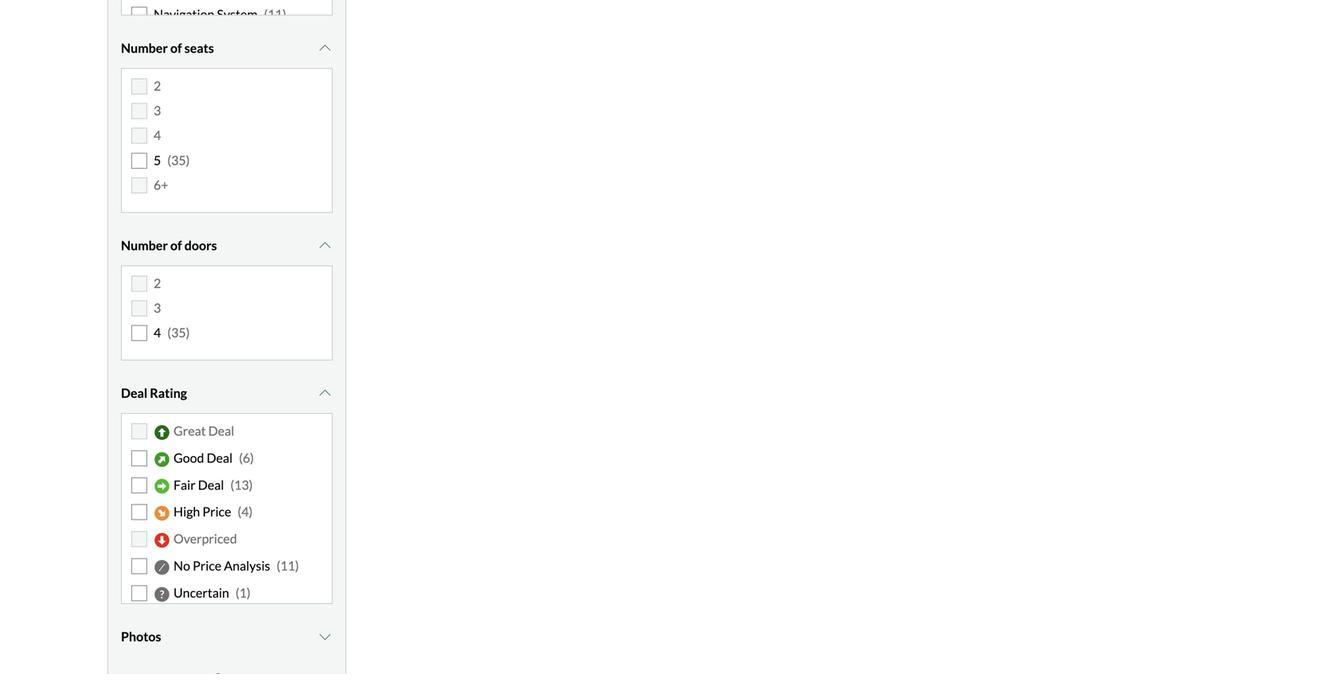 Task type: describe. For each thing, give the bounding box(es) containing it.
1 vertical spatial (11)
[[277, 558, 299, 574]]

number of seats
[[121, 40, 214, 56]]

uncertain
[[174, 585, 229, 601]]

of for doors
[[170, 238, 182, 253]]

(35) inside 2 3 4 (35)
[[167, 325, 190, 341]]

number for number of seats
[[121, 40, 168, 56]]

chevron down image for seats
[[317, 42, 333, 54]]

of for seats
[[170, 40, 182, 56]]

no
[[174, 558, 190, 574]]

(1)
[[236, 585, 251, 601]]

chevron down image for doors
[[317, 239, 333, 252]]

overpriced
[[174, 531, 237, 547]]

(13)
[[231, 477, 253, 493]]

navigation system (11)
[[154, 6, 286, 22]]

high price (4)
[[174, 504, 253, 520]]

3 for 2 3 4 (35)
[[154, 300, 161, 316]]

fair
[[174, 477, 196, 493]]

(35) inside 2 3 4 5 (35)
[[167, 152, 190, 168]]

photos button
[[121, 617, 333, 657]]

doors
[[185, 238, 217, 253]]

price for high
[[203, 504, 231, 520]]

deal rating button
[[121, 373, 333, 413]]

deal for great
[[208, 423, 234, 439]]

deal for fair
[[198, 477, 224, 493]]

photos
[[121, 629, 161, 645]]

system
[[217, 6, 258, 22]]

(6)
[[239, 450, 254, 466]]

number of seats button
[[121, 28, 333, 68]]

3 for 2 3 4 5 (35)
[[154, 103, 161, 118]]

4 for (35)
[[154, 325, 161, 341]]

price for no
[[193, 558, 222, 574]]

good deal (6)
[[174, 450, 254, 466]]

chevron down image
[[317, 387, 333, 400]]

fair deal (13)
[[174, 477, 253, 493]]

(4)
[[238, 504, 253, 520]]



Task type: locate. For each thing, give the bounding box(es) containing it.
2
[[154, 78, 161, 93], [154, 275, 161, 291]]

3 chevron down image from the top
[[317, 631, 333, 643]]

2 4 from the top
[[154, 325, 161, 341]]

2 down number of doors
[[154, 275, 161, 291]]

4 up deal rating
[[154, 325, 161, 341]]

great deal
[[174, 423, 234, 439]]

chevron down image
[[317, 42, 333, 54], [317, 239, 333, 252], [317, 631, 333, 643]]

0 vertical spatial of
[[170, 40, 182, 56]]

2 3 4 (35)
[[154, 275, 190, 341]]

5
[[154, 152, 161, 168]]

2 inside 2 3 4 5 (35)
[[154, 78, 161, 93]]

of left "seats"
[[170, 40, 182, 56]]

0 vertical spatial price
[[203, 504, 231, 520]]

2 down number of seats at top
[[154, 78, 161, 93]]

(11)
[[264, 6, 286, 22], [277, 558, 299, 574]]

number left doors
[[121, 238, 168, 253]]

0 vertical spatial chevron down image
[[317, 42, 333, 54]]

1 vertical spatial number
[[121, 238, 168, 253]]

(35) up "rating"
[[167, 325, 190, 341]]

1 4 from the top
[[154, 128, 161, 143]]

price right no
[[193, 558, 222, 574]]

2 (35) from the top
[[167, 325, 190, 341]]

high
[[174, 504, 200, 520]]

0 vertical spatial 3
[[154, 103, 161, 118]]

4 up 5
[[154, 128, 161, 143]]

2 of from the top
[[170, 238, 182, 253]]

analysis
[[224, 558, 270, 574]]

2 vertical spatial chevron down image
[[317, 631, 333, 643]]

2 for 2 3 4 5 (35)
[[154, 78, 161, 93]]

of left doors
[[170, 238, 182, 253]]

(11) right system
[[264, 6, 286, 22]]

6+
[[154, 177, 168, 193]]

deal right fair
[[198, 477, 224, 493]]

4 inside 2 3 4 5 (35)
[[154, 128, 161, 143]]

(11) right analysis
[[277, 558, 299, 574]]

1 2 from the top
[[154, 78, 161, 93]]

0 vertical spatial 4
[[154, 128, 161, 143]]

chevron down image inside number of doors dropdown button
[[317, 239, 333, 252]]

3
[[154, 103, 161, 118], [154, 300, 161, 316]]

3 down number of doors
[[154, 300, 161, 316]]

(35)
[[167, 152, 190, 168], [167, 325, 190, 341]]

1 vertical spatial 4
[[154, 325, 161, 341]]

2 3 4 5 (35)
[[154, 78, 190, 168]]

4 inside 2 3 4 (35)
[[154, 325, 161, 341]]

2 chevron down image from the top
[[317, 239, 333, 252]]

deal inside dropdown button
[[121, 385, 148, 401]]

1 vertical spatial (35)
[[167, 325, 190, 341]]

number of doors button
[[121, 226, 333, 265]]

4
[[154, 128, 161, 143], [154, 325, 161, 341]]

1 vertical spatial 3
[[154, 300, 161, 316]]

1 vertical spatial chevron down image
[[317, 239, 333, 252]]

navigation
[[154, 6, 215, 22]]

1 chevron down image from the top
[[317, 42, 333, 54]]

price
[[203, 504, 231, 520], [193, 558, 222, 574]]

number
[[121, 40, 168, 56], [121, 238, 168, 253]]

0 vertical spatial 2
[[154, 78, 161, 93]]

1 vertical spatial of
[[170, 238, 182, 253]]

1 number from the top
[[121, 40, 168, 56]]

good
[[174, 450, 204, 466]]

1 3 from the top
[[154, 103, 161, 118]]

deal for good
[[207, 450, 233, 466]]

rating
[[150, 385, 187, 401]]

of
[[170, 40, 182, 56], [170, 238, 182, 253]]

0 vertical spatial number
[[121, 40, 168, 56]]

great
[[174, 423, 206, 439]]

chevron down image inside photos dropdown button
[[317, 631, 333, 643]]

3 up 5
[[154, 103, 161, 118]]

number for number of doors
[[121, 238, 168, 253]]

2 2 from the top
[[154, 275, 161, 291]]

1 vertical spatial 2
[[154, 275, 161, 291]]

number of doors
[[121, 238, 217, 253]]

number down navigation
[[121, 40, 168, 56]]

1 of from the top
[[170, 40, 182, 56]]

0 vertical spatial (35)
[[167, 152, 190, 168]]

uncertain (1)
[[174, 585, 251, 601]]

deal rating
[[121, 385, 187, 401]]

3 inside 2 3 4 5 (35)
[[154, 103, 161, 118]]

2 for 2 3 4 (35)
[[154, 275, 161, 291]]

1 vertical spatial price
[[193, 558, 222, 574]]

1 (35) from the top
[[167, 152, 190, 168]]

(35) right 5
[[167, 152, 190, 168]]

price down fair deal (13)
[[203, 504, 231, 520]]

deal up good deal (6)
[[208, 423, 234, 439]]

2 number from the top
[[121, 238, 168, 253]]

2 inside 2 3 4 (35)
[[154, 275, 161, 291]]

seats
[[185, 40, 214, 56]]

deal left "rating"
[[121, 385, 148, 401]]

deal left (6)
[[207, 450, 233, 466]]

3 inside 2 3 4 (35)
[[154, 300, 161, 316]]

chevron down image inside number of seats dropdown button
[[317, 42, 333, 54]]

deal
[[121, 385, 148, 401], [208, 423, 234, 439], [207, 450, 233, 466], [198, 477, 224, 493]]

no price analysis (11)
[[174, 558, 299, 574]]

0 vertical spatial (11)
[[264, 6, 286, 22]]

4 for 5
[[154, 128, 161, 143]]

2 3 from the top
[[154, 300, 161, 316]]



Task type: vqa. For each thing, say whether or not it's contained in the screenshot.
2023 MINI Countryman The
no



